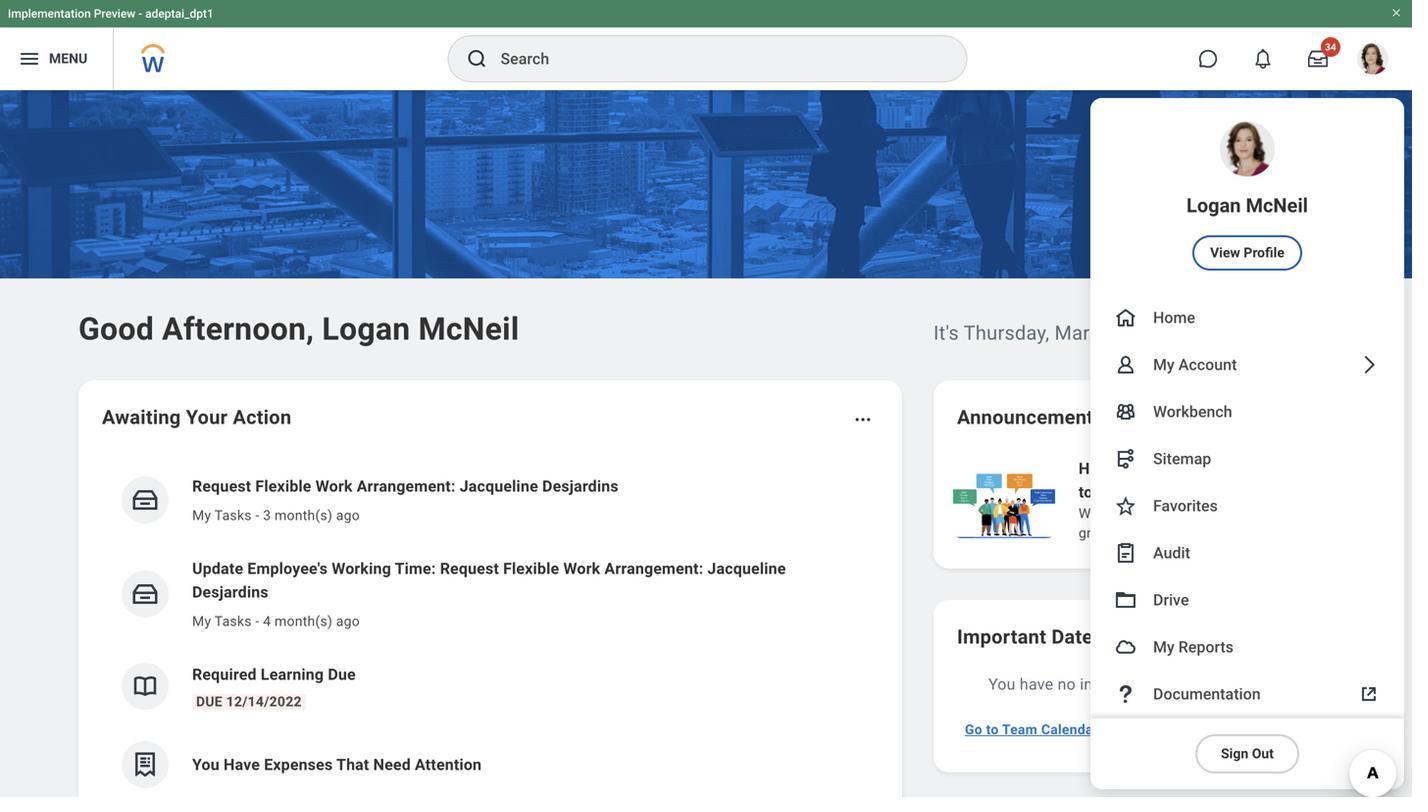 Task type: vqa. For each thing, say whether or not it's contained in the screenshot.
entered related to Career
no



Task type: locate. For each thing, give the bounding box(es) containing it.
a left great
[[1209, 460, 1217, 478]]

account
[[1179, 355, 1237, 374]]

1 vertical spatial desjardins
[[192, 583, 269, 602]]

help
[[1079, 460, 1112, 478]]

1 horizontal spatial logan
[[1187, 194, 1241, 217]]

you inside button
[[192, 756, 220, 774]]

important dates
[[957, 626, 1104, 649]]

my account
[[1154, 355, 1237, 374]]

0 horizontal spatial logan
[[322, 311, 410, 348]]

to inside button
[[986, 722, 999, 738]]

2 month(s) from the top
[[275, 614, 333, 630]]

0 vertical spatial you
[[989, 675, 1016, 694]]

of
[[1214, 411, 1226, 425]]

- right preview
[[138, 7, 142, 21]]

1 horizontal spatial work
[[563, 560, 601, 578]]

that
[[336, 756, 369, 774]]

a
[[1209, 460, 1217, 478], [1269, 506, 1277, 522]]

12/14/2022
[[226, 694, 302, 710]]

due
[[328, 666, 356, 684], [196, 694, 223, 710]]

ago for my tasks - 4 month(s) ago
[[336, 614, 360, 630]]

menu item
[[1091, 718, 1405, 765]]

0 horizontal spatial due
[[196, 694, 223, 710]]

all down creating
[[1225, 525, 1250, 541]]

announcements
[[957, 406, 1104, 429]]

1 horizontal spatial you
[[989, 675, 1016, 694]]

1 month(s) from the top
[[275, 508, 333, 524]]

2 ago from the top
[[336, 614, 360, 630]]

1 vertical spatial request
[[440, 560, 499, 578]]

you left 'have'
[[989, 675, 1016, 694]]

to right us in the bottom right of the page
[[1139, 460, 1153, 478]]

to up work
[[1198, 506, 1211, 522]]

1 vertical spatial flexible
[[503, 560, 559, 578]]

awaiting your action list
[[102, 459, 879, 797]]

work
[[316, 477, 353, 496], [1097, 483, 1134, 502], [563, 560, 601, 578]]

1 horizontal spatial request
[[440, 560, 499, 578]]

place
[[1115, 525, 1149, 541]]

1 vertical spatial mcneil
[[418, 311, 520, 348]]

expenses
[[264, 756, 333, 774]]

go to team calendar button
[[957, 710, 1107, 749]]

month(s)
[[275, 508, 333, 524], [275, 614, 333, 630]]

home menu item
[[1091, 294, 1405, 341]]

1 tasks from the top
[[215, 508, 252, 524]]

desjardins inside update employee's working time: request flexible work arrangement: jacqueline desjardins
[[192, 583, 269, 602]]

for right work
[[1204, 525, 1222, 541]]

related actions image
[[853, 410, 873, 430]]

ago up working
[[336, 508, 360, 524]]

1 vertical spatial -
[[255, 508, 259, 524]]

0 horizontal spatial request
[[192, 477, 251, 496]]

workbench menu item
[[1091, 388, 1405, 436]]

mcneil
[[1246, 194, 1309, 217], [418, 311, 520, 348]]

1 horizontal spatial desjardins
[[542, 477, 619, 496]]

march
[[1055, 322, 1111, 345]]

7,
[[1117, 322, 1132, 345]]

ago down working
[[336, 614, 360, 630]]

1 vertical spatial tasks
[[215, 614, 252, 630]]

my up the update
[[192, 508, 211, 524]]

jacqueline
[[460, 477, 538, 496], [708, 560, 786, 578]]

flexible
[[255, 477, 312, 496], [503, 560, 559, 578]]

0 vertical spatial logan
[[1187, 194, 1241, 217]]

avatar image
[[1114, 636, 1138, 659]]

1 horizontal spatial for
[[1204, 525, 1222, 541]]

all down create
[[1163, 483, 1191, 502]]

committed
[[1126, 506, 1195, 522]]

request inside update employee's working time: request flexible work arrangement: jacqueline desjardins
[[440, 560, 499, 578]]

0 horizontal spatial arrangement:
[[357, 477, 456, 496]]

thursday,
[[964, 322, 1050, 345]]

1 horizontal spatial a
[[1269, 506, 1277, 522]]

- inside logan mcneil "banner"
[[138, 7, 142, 21]]

1 vertical spatial you
[[192, 756, 220, 774]]

workbench
[[1154, 402, 1233, 421]]

0 vertical spatial ago
[[336, 508, 360, 524]]

1 vertical spatial jacqueline
[[708, 560, 786, 578]]

my reports menu item
[[1091, 624, 1405, 671]]

0 horizontal spatial you
[[192, 756, 220, 774]]

0 horizontal spatial desjardins
[[192, 583, 269, 602]]

1 vertical spatial ago
[[336, 614, 360, 630]]

0 vertical spatial mcneil
[[1246, 194, 1309, 217]]

my reports
[[1154, 638, 1234, 657]]

1 vertical spatial due
[[196, 694, 223, 710]]

0 vertical spatial tasks
[[215, 508, 252, 524]]

documentation menu item
[[1091, 671, 1405, 718]]

announcements list
[[950, 455, 1413, 545]]

justify image
[[18, 47, 41, 71]]

logan mcneil
[[1187, 194, 1309, 217]]

work
[[1169, 525, 1200, 541]]

good afternoon, logan mcneil main content
[[0, 90, 1413, 797]]

1 vertical spatial month(s)
[[275, 614, 333, 630]]

logan mcneil menu
[[1091, 98, 1405, 790]]

1 vertical spatial a
[[1269, 506, 1277, 522]]

0 vertical spatial a
[[1209, 460, 1217, 478]]

-
[[138, 7, 142, 21], [255, 508, 259, 524], [255, 614, 259, 630]]

request up my tasks - 3 month(s) ago at bottom
[[192, 477, 251, 496]]

1 horizontal spatial jacqueline
[[708, 560, 786, 578]]

tasks for 4
[[215, 614, 252, 630]]

audit menu item
[[1091, 530, 1405, 577]]

month(s) right 3 on the bottom left of page
[[275, 508, 333, 524]]

1 horizontal spatial flexible
[[503, 560, 559, 578]]

1 horizontal spatial mcneil
[[1246, 194, 1309, 217]]

learning
[[261, 666, 324, 684]]

0 horizontal spatial flexible
[[255, 477, 312, 496]]

1 horizontal spatial arrangement:
[[605, 560, 704, 578]]

0 horizontal spatial a
[[1209, 460, 1217, 478]]

logan inside menu item
[[1187, 194, 1241, 217]]

1 ago from the top
[[336, 508, 360, 524]]

my down 2024
[[1154, 355, 1175, 374]]

0 vertical spatial month(s)
[[275, 508, 333, 524]]

1 vertical spatial logan
[[322, 311, 410, 348]]

1 of 5 status
[[1204, 410, 1236, 426]]

reports
[[1179, 638, 1234, 657]]

desjardins
[[542, 477, 619, 496], [192, 583, 269, 602]]

request right the time:
[[440, 560, 499, 578]]

a up where
[[1269, 506, 1277, 522]]

tasks
[[215, 508, 252, 524], [215, 614, 252, 630]]

calendar
[[1042, 722, 1099, 738]]

0 vertical spatial all
[[1163, 483, 1191, 502]]

2 tasks from the top
[[215, 614, 252, 630]]

you have no important dates coming up.
[[989, 675, 1279, 694]]

awaiting
[[102, 406, 181, 429]]

my account menu item
[[1091, 341, 1405, 388]]

my right avatar
[[1154, 638, 1175, 657]]

- left 3 on the bottom left of page
[[255, 508, 259, 524]]

1 vertical spatial arrangement:
[[605, 560, 704, 578]]

2 vertical spatial -
[[255, 614, 259, 630]]

to down committed
[[1153, 525, 1166, 541]]

2 horizontal spatial work
[[1097, 483, 1134, 502]]

my for my tasks - 3 month(s) ago
[[192, 508, 211, 524]]

my down the update
[[192, 614, 211, 630]]

month(s) right 4
[[275, 614, 333, 630]]

search image
[[465, 47, 489, 71]]

- left 4
[[255, 614, 259, 630]]

contact card matrix manager image
[[1114, 400, 1138, 424]]

adeptai_dpt1
[[145, 7, 214, 21]]

month(s) for 4
[[275, 614, 333, 630]]

my tasks - 4 month(s) ago
[[192, 614, 360, 630]]

to right go
[[986, 722, 999, 738]]

arrangement:
[[357, 477, 456, 496], [605, 560, 704, 578]]

0 vertical spatial request
[[192, 477, 251, 496]]

request
[[192, 477, 251, 496], [440, 560, 499, 578]]

you for you have no important dates coming up.
[[989, 675, 1016, 694]]

great
[[1079, 525, 1112, 541]]

1 horizontal spatial due
[[328, 666, 356, 684]]

for up committed
[[1138, 483, 1159, 502]]

my
[[1154, 355, 1175, 374], [192, 508, 211, 524], [192, 614, 211, 630], [1154, 638, 1175, 657]]

all
[[1163, 483, 1191, 502], [1225, 525, 1250, 541]]

favorites menu item
[[1091, 483, 1405, 530]]

1
[[1204, 411, 1211, 425]]

close environment banner image
[[1391, 7, 1403, 19]]

creating
[[1214, 506, 1266, 522]]

good
[[78, 311, 154, 348]]

preview
[[94, 7, 136, 21]]

create
[[1157, 460, 1205, 478]]

0 horizontal spatial for
[[1138, 483, 1159, 502]]

due right learning
[[328, 666, 356, 684]]

1 horizontal spatial all
[[1225, 525, 1250, 541]]

tasks left 3 on the bottom left of page
[[215, 508, 252, 524]]

dates
[[1155, 675, 1195, 694]]

you left 'have' at the left
[[192, 756, 220, 774]]

for
[[1138, 483, 1159, 502], [1204, 525, 1222, 541]]

working
[[332, 560, 391, 578]]

paste image
[[1114, 541, 1138, 565]]

work inside the help us to create a great place to work for all we are committed to creating a great place to work for all where
[[1097, 483, 1134, 502]]

ago
[[336, 508, 360, 524], [336, 614, 360, 630]]

you
[[989, 675, 1016, 694], [192, 756, 220, 774]]

have
[[1020, 675, 1054, 694]]

0 horizontal spatial jacqueline
[[460, 477, 538, 496]]

0 vertical spatial -
[[138, 7, 142, 21]]

0 vertical spatial due
[[328, 666, 356, 684]]

my for my reports
[[1154, 638, 1175, 657]]

due down "required"
[[196, 694, 223, 710]]

0 horizontal spatial mcneil
[[418, 311, 520, 348]]

logan
[[1187, 194, 1241, 217], [322, 311, 410, 348]]

jacqueline inside update employee's working time: request flexible work arrangement: jacqueline desjardins
[[708, 560, 786, 578]]

Search Workday  search field
[[501, 37, 926, 80]]

tasks left 4
[[215, 614, 252, 630]]

1 vertical spatial for
[[1204, 525, 1222, 541]]

month(s) for 3
[[275, 508, 333, 524]]

34 button
[[1297, 37, 1341, 80]]



Task type: describe. For each thing, give the bounding box(es) containing it.
sign out
[[1221, 746, 1274, 762]]

go
[[965, 722, 983, 738]]

inbox image
[[130, 580, 160, 609]]

important
[[1080, 675, 1151, 694]]

afternoon,
[[162, 311, 314, 348]]

it's
[[934, 322, 959, 345]]

good afternoon, logan mcneil
[[78, 311, 520, 348]]

arrangement: inside update employee's working time: request flexible work arrangement: jacqueline desjardins
[[605, 560, 704, 578]]

sitemap
[[1154, 450, 1212, 468]]

notifications large image
[[1254, 49, 1273, 69]]

question image
[[1114, 683, 1138, 706]]

folder open image
[[1114, 589, 1138, 612]]

required
[[192, 666, 257, 684]]

1 of 5
[[1204, 411, 1236, 425]]

need
[[373, 756, 411, 774]]

chevron right image
[[1358, 353, 1381, 377]]

dates
[[1052, 626, 1104, 649]]

5
[[1229, 411, 1236, 425]]

flexible inside update employee's working time: request flexible work arrangement: jacqueline desjardins
[[503, 560, 559, 578]]

0 vertical spatial desjardins
[[542, 477, 619, 496]]

- for 4
[[255, 614, 259, 630]]

my for my account
[[1154, 355, 1175, 374]]

implementation preview -   adeptai_dpt1
[[8, 7, 214, 21]]

it's thursday, march 7, 2024
[[934, 322, 1182, 345]]

implementation
[[8, 7, 91, 21]]

time:
[[395, 560, 436, 578]]

sign
[[1221, 746, 1249, 762]]

0 vertical spatial jacqueline
[[460, 477, 538, 496]]

you have expenses that need attention button
[[102, 726, 879, 797]]

mcneil inside main content
[[418, 311, 520, 348]]

logan mcneil banner
[[0, 0, 1413, 790]]

mcneil inside menu item
[[1246, 194, 1309, 217]]

drive menu item
[[1091, 577, 1405, 624]]

endpoints image
[[1114, 447, 1138, 471]]

inbox large image
[[1309, 49, 1328, 69]]

2024
[[1137, 322, 1182, 345]]

audit
[[1154, 544, 1191, 562]]

- for 3
[[255, 508, 259, 524]]

update employee's working time: request flexible work arrangement: jacqueline desjardins
[[192, 560, 786, 602]]

work inside update employee's working time: request flexible work arrangement: jacqueline desjardins
[[563, 560, 601, 578]]

0 horizontal spatial all
[[1163, 483, 1191, 502]]

star image
[[1114, 494, 1138, 518]]

1 vertical spatial all
[[1225, 525, 1250, 541]]

attention
[[415, 756, 482, 774]]

go to team calendar
[[965, 722, 1099, 738]]

drive
[[1154, 591, 1189, 609]]

menu item inside logan mcneil "banner"
[[1091, 718, 1405, 765]]

you have expenses that need attention
[[192, 756, 482, 774]]

help us to create a great place to work for all we are committed to creating a great place to work for all where
[[1079, 460, 1305, 541]]

request flexible work arrangement: jacqueline desjardins
[[192, 477, 619, 496]]

your
[[186, 406, 228, 429]]

0 vertical spatial flexible
[[255, 477, 312, 496]]

34
[[1325, 41, 1337, 53]]

place
[[1265, 460, 1305, 478]]

4
[[263, 614, 271, 630]]

home
[[1154, 308, 1196, 327]]

menu button
[[0, 27, 113, 90]]

book open image
[[130, 672, 160, 701]]

action
[[233, 406, 292, 429]]

- for adeptai_dpt1
[[138, 7, 142, 21]]

awaiting your action
[[102, 406, 292, 429]]

dashboard expenses image
[[130, 750, 160, 780]]

you for you have expenses that need attention
[[192, 756, 220, 774]]

us
[[1116, 460, 1135, 478]]

required learning due due 12/14/2022
[[192, 666, 356, 710]]

my for my tasks - 4 month(s) ago
[[192, 614, 211, 630]]

0 vertical spatial for
[[1138, 483, 1159, 502]]

home image
[[1114, 306, 1138, 330]]

view profile
[[1211, 245, 1285, 261]]

great
[[1222, 460, 1261, 478]]

documentation
[[1154, 685, 1261, 704]]

have
[[224, 756, 260, 774]]

logan mcneil menu item
[[1091, 98, 1405, 294]]

to up 'we' at the right of page
[[1079, 483, 1093, 502]]

logan mcneil image
[[1358, 43, 1389, 75]]

3
[[263, 508, 271, 524]]

my tasks - 3 month(s) ago
[[192, 508, 360, 524]]

important
[[957, 626, 1047, 649]]

profile
[[1244, 245, 1285, 261]]

where
[[1253, 525, 1291, 541]]

user image
[[1114, 353, 1138, 377]]

logan inside main content
[[322, 311, 410, 348]]

out
[[1252, 746, 1274, 762]]

coming
[[1199, 675, 1253, 694]]

up.
[[1257, 675, 1279, 694]]

update
[[192, 560, 243, 578]]

we
[[1079, 506, 1099, 522]]

no
[[1058, 675, 1076, 694]]

favorites
[[1154, 497, 1218, 515]]

sitemap menu item
[[1091, 436, 1405, 483]]

0 horizontal spatial work
[[316, 477, 353, 496]]

tasks for 3
[[215, 508, 252, 524]]

menu
[[49, 51, 88, 67]]

0 vertical spatial arrangement:
[[357, 477, 456, 496]]

ago for my tasks - 3 month(s) ago
[[336, 508, 360, 524]]

ext link image
[[1358, 683, 1381, 706]]

inbox image
[[130, 486, 160, 515]]

employee's
[[247, 560, 328, 578]]

view
[[1211, 245, 1241, 261]]

team
[[1002, 722, 1038, 738]]

are
[[1102, 506, 1122, 522]]



